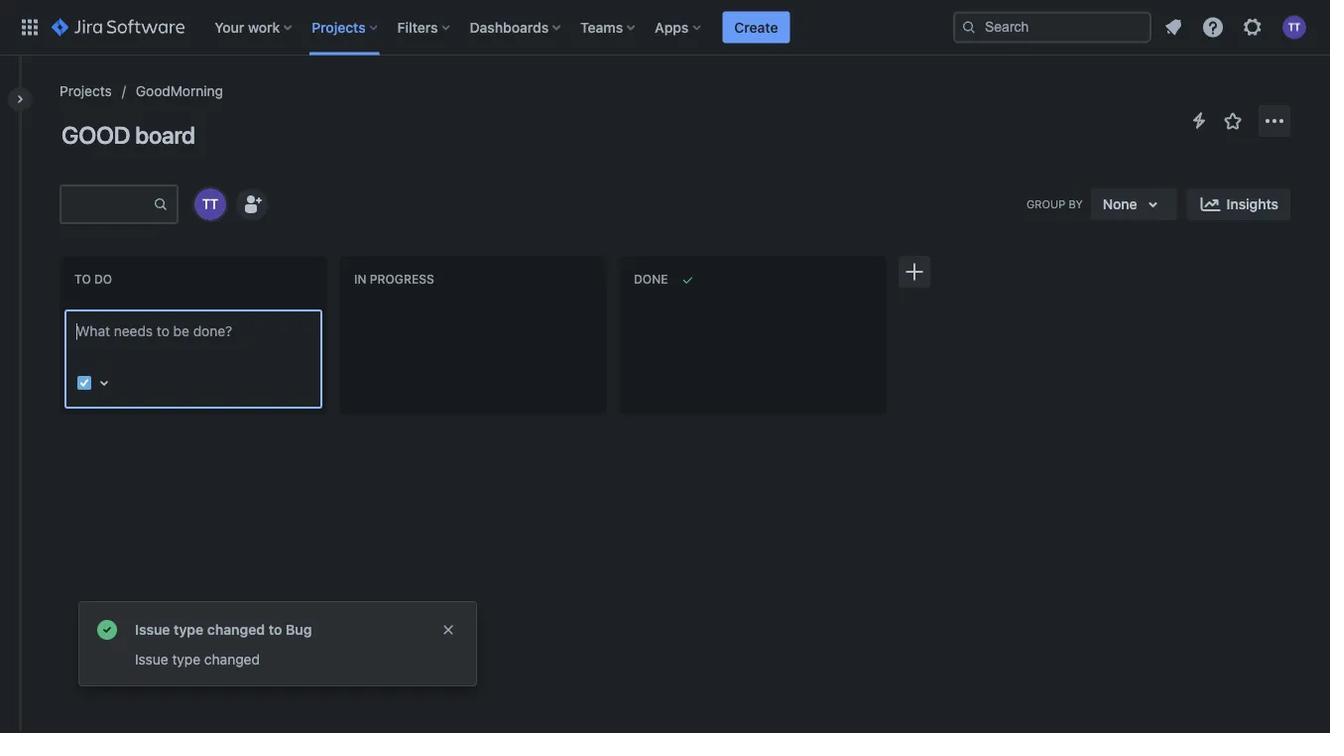 Task type: describe. For each thing, give the bounding box(es) containing it.
projects link
[[60, 79, 112, 103]]

Search field
[[954, 11, 1152, 43]]

dashboards button
[[464, 11, 569, 43]]

task image
[[76, 375, 92, 391]]

What needs to be done? - Press the "Enter" key to submit or the "Escape" key to cancel. text field
[[76, 321, 311, 361]]

insights button
[[1187, 189, 1291, 220]]

done
[[634, 273, 668, 286]]

group by
[[1027, 198, 1083, 210]]

board
[[135, 121, 195, 149]]

issue type changed to bug
[[135, 622, 312, 638]]

your
[[215, 19, 244, 35]]

do
[[94, 273, 112, 286]]

success image
[[95, 618, 119, 642]]

create
[[735, 19, 778, 35]]

primary element
[[12, 0, 954, 55]]

create column image
[[903, 260, 927, 284]]

apps
[[655, 19, 689, 35]]

filters
[[398, 19, 438, 35]]

add people image
[[240, 192, 264, 216]]

in
[[354, 273, 367, 286]]

good board
[[62, 121, 195, 149]]

star good board image
[[1221, 109, 1245, 133]]

changed for issue type changed
[[204, 651, 260, 668]]

help image
[[1202, 15, 1225, 39]]

projects for projects link
[[60, 83, 112, 99]]

type for issue type changed to bug
[[174, 622, 204, 638]]

to
[[269, 622, 282, 638]]

settings image
[[1241, 15, 1265, 39]]

goodmorning
[[136, 83, 223, 99]]

your profile and settings image
[[1283, 15, 1307, 39]]

in progress
[[354, 273, 434, 286]]

by
[[1069, 198, 1083, 210]]

progress
[[370, 273, 434, 286]]

dashboards
[[470, 19, 549, 35]]

Search this board text field
[[62, 187, 153, 222]]

apps button
[[649, 11, 709, 43]]

alert containing issue type changed to bug
[[79, 602, 476, 686]]



Task type: vqa. For each thing, say whether or not it's contained in the screenshot.
DASHBOARDS
yes



Task type: locate. For each thing, give the bounding box(es) containing it.
type for issue type changed
[[172, 651, 201, 668]]

type down issue type changed to bug on the bottom of the page
[[172, 651, 201, 668]]

issue for issue type changed to bug
[[135, 622, 170, 638]]

1 vertical spatial issue
[[135, 651, 168, 668]]

0 horizontal spatial projects
[[60, 83, 112, 99]]

none button
[[1091, 189, 1177, 220]]

1 vertical spatial projects
[[60, 83, 112, 99]]

jira software image
[[52, 15, 185, 39], [52, 15, 185, 39]]

projects button
[[306, 11, 386, 43]]

changed left to
[[207, 622, 265, 638]]

1 vertical spatial changed
[[204, 651, 260, 668]]

1 vertical spatial type
[[172, 651, 201, 668]]

insights
[[1227, 196, 1279, 212]]

insights image
[[1199, 192, 1223, 216]]

projects for projects popup button
[[312, 19, 366, 35]]

terry turtle image
[[194, 189, 226, 220]]

automations menu button icon image
[[1188, 109, 1211, 132]]

issue
[[135, 622, 170, 638], [135, 651, 168, 668]]

projects right 'work'
[[312, 19, 366, 35]]

teams button
[[575, 11, 643, 43]]

changed for issue type changed to bug
[[207, 622, 265, 638]]

0 vertical spatial issue
[[135, 622, 170, 638]]

bug
[[286, 622, 312, 638]]

your work
[[215, 19, 280, 35]]

banner containing your work
[[0, 0, 1331, 56]]

more image
[[1263, 109, 1287, 133]]

appswitcher icon image
[[18, 15, 42, 39]]

to
[[74, 273, 91, 286]]

filters button
[[392, 11, 458, 43]]

changed down issue type changed to bug on the bottom of the page
[[204, 651, 260, 668]]

projects
[[312, 19, 366, 35], [60, 83, 112, 99]]

changed
[[207, 622, 265, 638], [204, 651, 260, 668]]

2 issue from the top
[[135, 651, 168, 668]]

issue type changed
[[135, 651, 260, 668]]

dismiss image
[[441, 622, 456, 638]]

create button
[[723, 11, 790, 43]]

projects inside popup button
[[312, 19, 366, 35]]

0 vertical spatial projects
[[312, 19, 366, 35]]

issue for issue type changed
[[135, 651, 168, 668]]

goodmorning link
[[136, 79, 223, 103]]

notifications image
[[1162, 15, 1186, 39]]

none
[[1103, 196, 1138, 212]]

type up issue type changed
[[174, 622, 204, 638]]

your work button
[[209, 11, 300, 43]]

work
[[248, 19, 280, 35]]

projects up good
[[60, 83, 112, 99]]

alert
[[79, 602, 476, 686]]

issue right success image
[[135, 622, 170, 638]]

good
[[62, 121, 130, 149]]

group
[[1027, 198, 1066, 210]]

1 issue from the top
[[135, 622, 170, 638]]

0 vertical spatial changed
[[207, 622, 265, 638]]

issue down issue type changed to bug on the bottom of the page
[[135, 651, 168, 668]]

to do
[[74, 273, 112, 286]]

1 horizontal spatial projects
[[312, 19, 366, 35]]

type
[[174, 622, 204, 638], [172, 651, 201, 668]]

sidebar navigation image
[[0, 79, 44, 119]]

search image
[[961, 19, 977, 35]]

teams
[[581, 19, 623, 35]]

banner
[[0, 0, 1331, 56]]

0 vertical spatial type
[[174, 622, 204, 638]]



